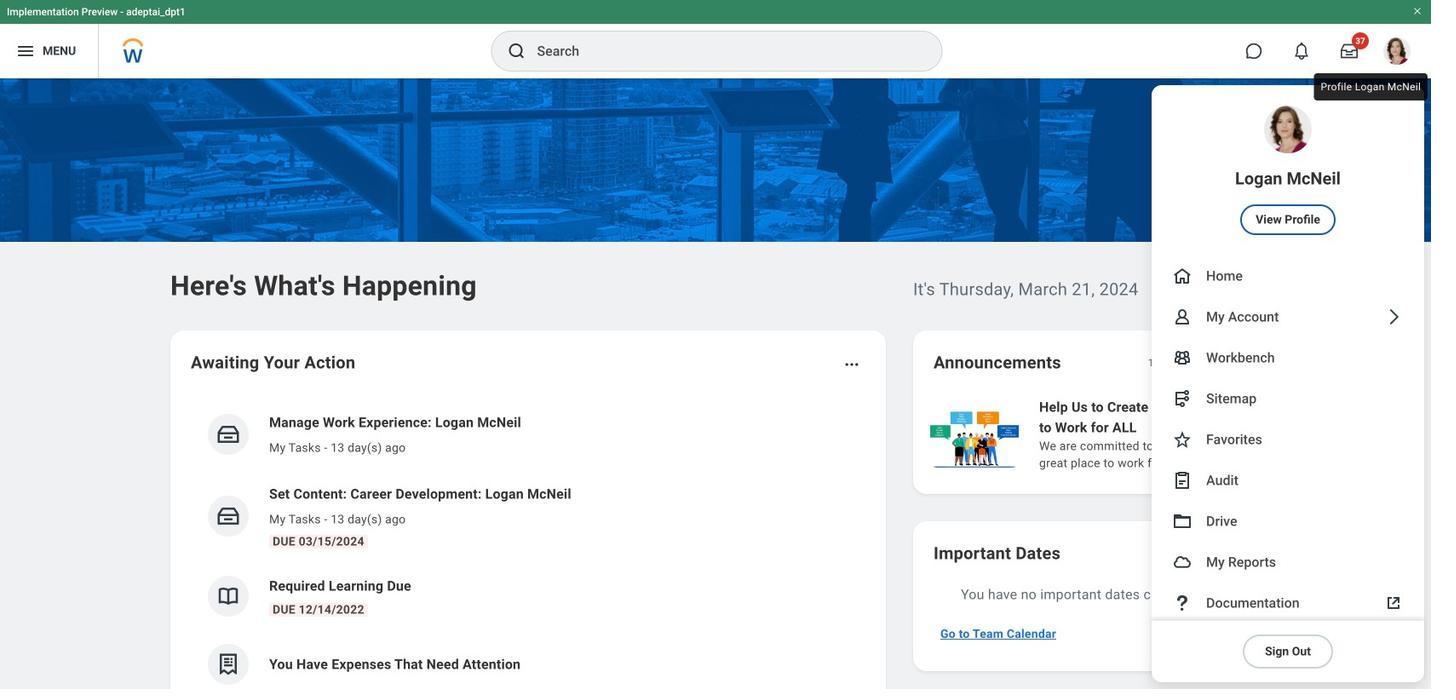 Task type: describe. For each thing, give the bounding box(es) containing it.
endpoints image
[[1172, 389, 1193, 409]]

0 horizontal spatial list
[[191, 399, 866, 689]]

10 menu item from the top
[[1152, 583, 1425, 624]]

avatar image
[[1172, 552, 1193, 573]]

chevron right small image
[[1218, 354, 1235, 371]]

ext link image
[[1384, 593, 1404, 613]]

inbox large image
[[1341, 43, 1358, 60]]

3 menu item from the top
[[1152, 296, 1425, 337]]

home image
[[1172, 266, 1193, 286]]

inbox image
[[216, 422, 241, 447]]

star image
[[1172, 429, 1193, 450]]

question image
[[1172, 593, 1193, 613]]

folder open image
[[1172, 511, 1193, 532]]

9 menu item from the top
[[1152, 542, 1425, 583]]

dashboard expenses image
[[216, 652, 241, 677]]

1 menu item from the top
[[1152, 85, 1425, 256]]

logan mcneil image
[[1384, 37, 1411, 65]]

notifications large image
[[1293, 43, 1310, 60]]



Task type: vqa. For each thing, say whether or not it's contained in the screenshot.
ext link icon
yes



Task type: locate. For each thing, give the bounding box(es) containing it.
tooltip
[[1311, 70, 1431, 104]]

search image
[[507, 41, 527, 61]]

close environment banner image
[[1413, 6, 1423, 16]]

book open image
[[216, 584, 241, 609]]

banner
[[0, 0, 1431, 682]]

4 menu item from the top
[[1152, 337, 1425, 378]]

8 menu item from the top
[[1152, 501, 1425, 542]]

Search Workday  search field
[[537, 32, 907, 70]]

related actions image
[[843, 356, 861, 373]]

paste image
[[1172, 470, 1193, 491]]

6 menu item from the top
[[1152, 419, 1425, 460]]

status
[[1148, 356, 1176, 370]]

menu item
[[1152, 85, 1425, 256], [1152, 256, 1425, 296], [1152, 296, 1425, 337], [1152, 337, 1425, 378], [1152, 378, 1425, 419], [1152, 419, 1425, 460], [1152, 460, 1425, 501], [1152, 501, 1425, 542], [1152, 542, 1425, 583], [1152, 583, 1425, 624]]

chevron left small image
[[1188, 354, 1205, 371]]

menu
[[1152, 85, 1425, 682]]

main content
[[0, 78, 1431, 689]]

7 menu item from the top
[[1152, 460, 1425, 501]]

2 menu item from the top
[[1152, 256, 1425, 296]]

justify image
[[15, 41, 36, 61]]

list
[[927, 395, 1431, 474], [191, 399, 866, 689]]

contact card matrix manager image
[[1172, 348, 1193, 368]]

1 horizontal spatial list
[[927, 395, 1431, 474]]

5 menu item from the top
[[1152, 378, 1425, 419]]

inbox image
[[216, 504, 241, 529]]



